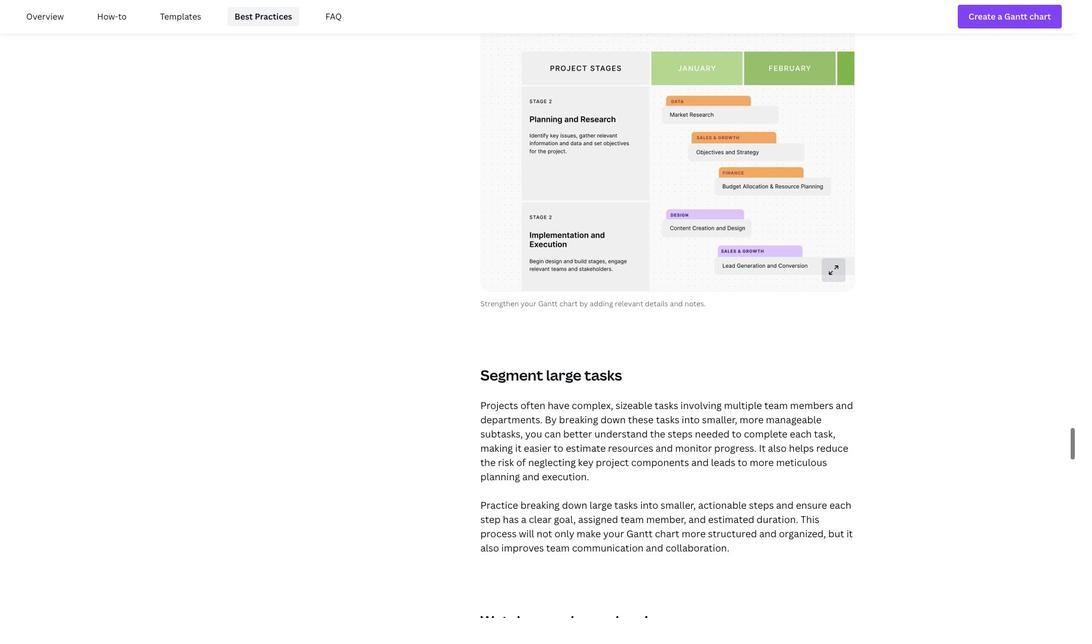 Task type: describe. For each thing, give the bounding box(es) containing it.
details
[[645, 299, 669, 309]]

subtasks,
[[481, 428, 523, 441]]

has
[[503, 514, 519, 527]]

and right members
[[836, 400, 854, 413]]

easier
[[524, 442, 552, 456]]

steps inside projects often have complex, sizeable tasks involving multiple team members and departments. by breaking down these tasks into smaller, more manageable subtasks, you can better understand the steps needed to complete each task, making it easier to estimate resources and monitor progress. it also helps reduce the risk of neglecting key project components and leads to more meticulous planning and execution.
[[668, 428, 693, 441]]

page section links element
[[0, 0, 1077, 33]]

not
[[537, 528, 553, 541]]

members
[[791, 400, 834, 413]]

involving
[[681, 400, 722, 413]]

making
[[481, 442, 513, 456]]

manageable
[[766, 414, 822, 427]]

a
[[521, 514, 527, 527]]

relevant
[[615, 299, 644, 309]]

often
[[521, 400, 546, 413]]

of
[[517, 457, 526, 470]]

templates button
[[148, 2, 213, 31]]

strengthen
[[481, 299, 519, 309]]

can
[[545, 428, 561, 441]]

but
[[829, 528, 845, 541]]

practice
[[481, 500, 518, 513]]

steps inside practice breaking down large tasks into smaller, actionable steps and ensure each step has a clear goal, assigned team member, and estimated duration. this process will not only make your gantt chart more structured and organized, but it also improves team communication and collaboration.
[[749, 500, 774, 513]]

these
[[628, 414, 654, 427]]

strengthen your gantt chart by adding relevant details and notes image
[[481, 12, 855, 291]]

neglecting
[[528, 457, 576, 470]]

it inside practice breaking down large tasks into smaller, actionable steps and ensure each step has a clear goal, assigned team member, and estimated duration. this process will not only make your gantt chart more structured and organized, but it also improves team communication and collaboration.
[[847, 528, 853, 541]]

goal,
[[554, 514, 576, 527]]

segment
[[481, 366, 543, 385]]

into inside practice breaking down large tasks into smaller, actionable steps and ensure each step has a clear goal, assigned team member, and estimated duration. this process will not only make your gantt chart more structured and organized, but it also improves team communication and collaboration.
[[641, 500, 659, 513]]

large inside practice breaking down large tasks into smaller, actionable steps and ensure each step has a clear goal, assigned team member, and estimated duration. this process will not only make your gantt chart more structured and organized, but it also improves team communication and collaboration.
[[590, 500, 612, 513]]

0 vertical spatial more
[[740, 414, 764, 427]]

and down member,
[[646, 542, 664, 555]]

project
[[596, 457, 629, 470]]

tasks right sizeable
[[655, 400, 679, 413]]

practices
[[255, 11, 292, 22]]

and down monitor
[[692, 457, 709, 470]]

step
[[481, 514, 501, 527]]

progress.
[[715, 442, 757, 456]]

notes.
[[685, 299, 706, 309]]

sizeable
[[616, 400, 653, 413]]

also inside projects often have complex, sizeable tasks involving multiple team members and departments. by breaking down these tasks into smaller, more manageable subtasks, you can better understand the steps needed to complete each task, making it easier to estimate resources and monitor progress. it also helps reduce the risk of neglecting key project components and leads to more meticulous planning and execution.
[[768, 442, 787, 456]]

and left notes.
[[670, 299, 683, 309]]

estimate
[[566, 442, 606, 456]]

faq
[[326, 11, 342, 22]]

best practices
[[235, 11, 292, 22]]

more inside practice breaking down large tasks into smaller, actionable steps and ensure each step has a clear goal, assigned team member, and estimated duration. this process will not only make your gantt chart more structured and organized, but it also improves team communication and collaboration.
[[682, 528, 706, 541]]

communication
[[572, 542, 644, 555]]

overview
[[26, 11, 64, 22]]

resources
[[608, 442, 654, 456]]

components
[[632, 457, 689, 470]]

your inside practice breaking down large tasks into smaller, actionable steps and ensure each step has a clear goal, assigned team member, and estimated duration. this process will not only make your gantt chart more structured and organized, but it also improves team communication and collaboration.
[[604, 528, 625, 541]]

0 horizontal spatial your
[[521, 299, 537, 309]]

clear
[[529, 514, 552, 527]]

multiple
[[724, 400, 763, 413]]

and up components
[[656, 442, 673, 456]]

only
[[555, 528, 575, 541]]

planning
[[481, 471, 520, 484]]

by
[[580, 299, 588, 309]]

member,
[[647, 514, 687, 527]]

to down the can
[[554, 442, 564, 456]]

and up collaboration.
[[689, 514, 706, 527]]

this
[[801, 514, 820, 527]]

and down of
[[523, 471, 540, 484]]

down inside projects often have complex, sizeable tasks involving multiple team members and departments. by breaking down these tasks into smaller, more manageable subtasks, you can better understand the steps needed to complete each task, making it easier to estimate resources and monitor progress. it also helps reduce the risk of neglecting key project components and leads to more meticulous planning and execution.
[[601, 414, 626, 427]]

also inside practice breaking down large tasks into smaller, actionable steps and ensure each step has a clear goal, assigned team member, and estimated duration. this process will not only make your gantt chart more structured and organized, but it also improves team communication and collaboration.
[[481, 542, 499, 555]]

how-to
[[97, 11, 127, 22]]

faq button
[[314, 2, 354, 31]]

segment large tasks
[[481, 366, 622, 385]]

1 vertical spatial more
[[750, 457, 774, 470]]

tasks up the complex,
[[585, 366, 622, 385]]

to up progress.
[[732, 428, 742, 441]]

complete
[[744, 428, 788, 441]]

collaboration.
[[666, 542, 730, 555]]

how-to button
[[85, 2, 139, 31]]

ensure
[[796, 500, 828, 513]]

overview link
[[19, 7, 71, 26]]

best practices button
[[223, 2, 304, 31]]



Task type: vqa. For each thing, say whether or not it's contained in the screenshot.
estimated
yes



Task type: locate. For each thing, give the bounding box(es) containing it.
overview button
[[14, 2, 76, 31]]

organized,
[[779, 528, 827, 541]]

0 vertical spatial team
[[765, 400, 788, 413]]

0 vertical spatial gantt
[[538, 299, 558, 309]]

0 horizontal spatial chart
[[560, 299, 578, 309]]

how-to link
[[90, 7, 134, 26]]

into
[[682, 414, 700, 427], [641, 500, 659, 513]]

it
[[759, 442, 766, 456]]

into up member,
[[641, 500, 659, 513]]

it
[[515, 442, 522, 456], [847, 528, 853, 541]]

down up "understand"
[[601, 414, 626, 427]]

1 vertical spatial it
[[847, 528, 853, 541]]

2 vertical spatial more
[[682, 528, 706, 541]]

0 vertical spatial your
[[521, 299, 537, 309]]

it right 'but'
[[847, 528, 853, 541]]

also right "it"
[[768, 442, 787, 456]]

1 vertical spatial large
[[590, 500, 612, 513]]

best
[[235, 11, 253, 22]]

each
[[790, 428, 812, 441], [830, 500, 852, 513]]

reduce
[[817, 442, 849, 456]]

down up goal,
[[562, 500, 588, 513]]

1 vertical spatial breaking
[[521, 500, 560, 513]]

templates link
[[153, 7, 209, 26]]

0 horizontal spatial down
[[562, 500, 588, 513]]

1 horizontal spatial your
[[604, 528, 625, 541]]

2 vertical spatial team
[[547, 542, 570, 555]]

1 vertical spatial gantt
[[627, 528, 653, 541]]

0 vertical spatial large
[[546, 366, 582, 385]]

you
[[526, 428, 543, 441]]

1 vertical spatial into
[[641, 500, 659, 513]]

0 horizontal spatial team
[[547, 542, 570, 555]]

1 vertical spatial your
[[604, 528, 625, 541]]

1 vertical spatial each
[[830, 500, 852, 513]]

1 vertical spatial team
[[621, 514, 644, 527]]

1 vertical spatial smaller,
[[661, 500, 696, 513]]

1 vertical spatial down
[[562, 500, 588, 513]]

0 vertical spatial into
[[682, 414, 700, 427]]

needed
[[695, 428, 730, 441]]

smaller, up member,
[[661, 500, 696, 513]]

risk
[[498, 457, 514, 470]]

team up manageable at the right bottom
[[765, 400, 788, 413]]

structured
[[708, 528, 757, 541]]

also down 'process'
[[481, 542, 499, 555]]

gantt
[[538, 299, 558, 309], [627, 528, 653, 541]]

how-
[[97, 11, 118, 22]]

0 horizontal spatial gantt
[[538, 299, 558, 309]]

down inside practice breaking down large tasks into smaller, actionable steps and ensure each step has a clear goal, assigned team member, and estimated duration. this process will not only make your gantt chart more structured and organized, but it also improves team communication and collaboration.
[[562, 500, 588, 513]]

improves
[[502, 542, 544, 555]]

1 vertical spatial chart
[[655, 528, 680, 541]]

strengthen your gantt chart by adding relevant details and notes.
[[481, 299, 706, 309]]

1 vertical spatial steps
[[749, 500, 774, 513]]

0 vertical spatial down
[[601, 414, 626, 427]]

helps
[[789, 442, 814, 456]]

1 horizontal spatial it
[[847, 528, 853, 541]]

1 horizontal spatial each
[[830, 500, 852, 513]]

0 vertical spatial steps
[[668, 428, 693, 441]]

1 horizontal spatial steps
[[749, 500, 774, 513]]

your
[[521, 299, 537, 309], [604, 528, 625, 541]]

adding
[[590, 299, 613, 309]]

and up duration. on the bottom
[[777, 500, 794, 513]]

more down "it"
[[750, 457, 774, 470]]

breaking inside projects often have complex, sizeable tasks involving multiple team members and departments. by breaking down these tasks into smaller, more manageable subtasks, you can better understand the steps needed to complete each task, making it easier to estimate resources and monitor progress. it also helps reduce the risk of neglecting key project components and leads to more meticulous planning and execution.
[[559, 414, 599, 427]]

1 horizontal spatial down
[[601, 414, 626, 427]]

tasks inside practice breaking down large tasks into smaller, actionable steps and ensure each step has a clear goal, assigned team member, and estimated duration. this process will not only make your gantt chart more structured and organized, but it also improves team communication and collaboration.
[[615, 500, 638, 513]]

1 horizontal spatial chart
[[655, 528, 680, 541]]

have
[[548, 400, 570, 413]]

into inside projects often have complex, sizeable tasks involving multiple team members and departments. by breaking down these tasks into smaller, more manageable subtasks, you can better understand the steps needed to complete each task, making it easier to estimate resources and monitor progress. it also helps reduce the risk of neglecting key project components and leads to more meticulous planning and execution.
[[682, 414, 700, 427]]

actionable
[[699, 500, 747, 513]]

1 horizontal spatial smaller,
[[702, 414, 738, 427]]

templates
[[160, 11, 201, 22]]

also
[[768, 442, 787, 456], [481, 542, 499, 555]]

estimated
[[709, 514, 755, 527]]

tasks up assigned
[[615, 500, 638, 513]]

understand
[[595, 428, 648, 441]]

complex,
[[572, 400, 614, 413]]

each up helps
[[790, 428, 812, 441]]

assigned
[[578, 514, 619, 527]]

practice breaking down large tasks into smaller, actionable steps and ensure each step has a clear goal, assigned team member, and estimated duration. this process will not only make your gantt chart more structured and organized, but it also improves team communication and collaboration.
[[481, 500, 853, 555]]

to left templates
[[118, 11, 127, 22]]

departments.
[[481, 414, 543, 427]]

each up 'but'
[[830, 500, 852, 513]]

it up of
[[515, 442, 522, 456]]

into down the involving
[[682, 414, 700, 427]]

the
[[650, 428, 666, 441], [481, 457, 496, 470]]

down
[[601, 414, 626, 427], [562, 500, 588, 513]]

and
[[670, 299, 683, 309], [836, 400, 854, 413], [656, 442, 673, 456], [692, 457, 709, 470], [523, 471, 540, 484], [777, 500, 794, 513], [689, 514, 706, 527], [760, 528, 777, 541], [646, 542, 664, 555]]

team inside projects often have complex, sizeable tasks involving multiple team members and departments. by breaking down these tasks into smaller, more manageable subtasks, you can better understand the steps needed to complete each task, making it easier to estimate resources and monitor progress. it also helps reduce the risk of neglecting key project components and leads to more meticulous planning and execution.
[[765, 400, 788, 413]]

0 horizontal spatial each
[[790, 428, 812, 441]]

1 horizontal spatial gantt
[[627, 528, 653, 541]]

breaking inside practice breaking down large tasks into smaller, actionable steps and ensure each step has a clear goal, assigned team member, and estimated duration. this process will not only make your gantt chart more structured and organized, but it also improves team communication and collaboration.
[[521, 500, 560, 513]]

0 horizontal spatial large
[[546, 366, 582, 385]]

chart down member,
[[655, 528, 680, 541]]

0 horizontal spatial it
[[515, 442, 522, 456]]

1 vertical spatial also
[[481, 542, 499, 555]]

large
[[546, 366, 582, 385], [590, 500, 612, 513]]

best practices link
[[228, 7, 300, 26]]

chart left by on the top right of page
[[560, 299, 578, 309]]

faq link
[[319, 7, 349, 26]]

smaller, inside practice breaking down large tasks into smaller, actionable steps and ensure each step has a clear goal, assigned team member, and estimated duration. this process will not only make your gantt chart more structured and organized, but it also improves team communication and collaboration.
[[661, 500, 696, 513]]

0 vertical spatial also
[[768, 442, 787, 456]]

gantt down member,
[[627, 528, 653, 541]]

process
[[481, 528, 517, 541]]

breaking up better
[[559, 414, 599, 427]]

make
[[577, 528, 601, 541]]

large up the have
[[546, 366, 582, 385]]

execution.
[[542, 471, 590, 484]]

will
[[519, 528, 535, 541]]

team down only
[[547, 542, 570, 555]]

team right assigned
[[621, 514, 644, 527]]

0 vertical spatial it
[[515, 442, 522, 456]]

0 horizontal spatial the
[[481, 457, 496, 470]]

smaller, inside projects often have complex, sizeable tasks involving multiple team members and departments. by breaking down these tasks into smaller, more manageable subtasks, you can better understand the steps needed to complete each task, making it easier to estimate resources and monitor progress. it also helps reduce the risk of neglecting key project components and leads to more meticulous planning and execution.
[[702, 414, 738, 427]]

leads
[[711, 457, 736, 470]]

0 vertical spatial the
[[650, 428, 666, 441]]

breaking
[[559, 414, 599, 427], [521, 500, 560, 513]]

the down these
[[650, 428, 666, 441]]

0 horizontal spatial steps
[[668, 428, 693, 441]]

smaller,
[[702, 414, 738, 427], [661, 500, 696, 513]]

by
[[545, 414, 557, 427]]

gantt inside practice breaking down large tasks into smaller, actionable steps and ensure each step has a clear goal, assigned team member, and estimated duration. this process will not only make your gantt chart more structured and organized, but it also improves team communication and collaboration.
[[627, 528, 653, 541]]

0 vertical spatial chart
[[560, 299, 578, 309]]

and down duration. on the bottom
[[760, 528, 777, 541]]

breaking up clear on the bottom of page
[[521, 500, 560, 513]]

gantt left by on the top right of page
[[538, 299, 558, 309]]

tasks
[[585, 366, 622, 385], [655, 400, 679, 413], [656, 414, 680, 427], [615, 500, 638, 513]]

chart inside practice breaking down large tasks into smaller, actionable steps and ensure each step has a clear goal, assigned team member, and estimated duration. this process will not only make your gantt chart more structured and organized, but it also improves team communication and collaboration.
[[655, 528, 680, 541]]

0 horizontal spatial also
[[481, 542, 499, 555]]

projects often have complex, sizeable tasks involving multiple team members and departments. by breaking down these tasks into smaller, more manageable subtasks, you can better understand the steps needed to complete each task, making it easier to estimate resources and monitor progress. it also helps reduce the risk of neglecting key project components and leads to more meticulous planning and execution.
[[481, 400, 854, 484]]

team
[[765, 400, 788, 413], [621, 514, 644, 527], [547, 542, 570, 555]]

each inside projects often have complex, sizeable tasks involving multiple team members and departments. by breaking down these tasks into smaller, more manageable subtasks, you can better understand the steps needed to complete each task, making it easier to estimate resources and monitor progress. it also helps reduce the risk of neglecting key project components and leads to more meticulous planning and execution.
[[790, 428, 812, 441]]

to inside how-to 'link'
[[118, 11, 127, 22]]

more up collaboration.
[[682, 528, 706, 541]]

1 horizontal spatial also
[[768, 442, 787, 456]]

1 horizontal spatial the
[[650, 428, 666, 441]]

projects
[[481, 400, 518, 413]]

more
[[740, 414, 764, 427], [750, 457, 774, 470], [682, 528, 706, 541]]

1 horizontal spatial into
[[682, 414, 700, 427]]

0 vertical spatial each
[[790, 428, 812, 441]]

steps up monitor
[[668, 428, 693, 441]]

duration.
[[757, 514, 799, 527]]

chart
[[560, 299, 578, 309], [655, 528, 680, 541]]

to
[[118, 11, 127, 22], [732, 428, 742, 441], [554, 442, 564, 456], [738, 457, 748, 470]]

0 vertical spatial smaller,
[[702, 414, 738, 427]]

tasks right these
[[656, 414, 680, 427]]

1 horizontal spatial team
[[621, 514, 644, 527]]

each inside practice breaking down large tasks into smaller, actionable steps and ensure each step has a clear goal, assigned team member, and estimated duration. this process will not only make your gantt chart more structured and organized, but it also improves team communication and collaboration.
[[830, 500, 852, 513]]

your right strengthen
[[521, 299, 537, 309]]

1 horizontal spatial large
[[590, 500, 612, 513]]

large up assigned
[[590, 500, 612, 513]]

it inside projects often have complex, sizeable tasks involving multiple team members and departments. by breaking down these tasks into smaller, more manageable subtasks, you can better understand the steps needed to complete each task, making it easier to estimate resources and monitor progress. it also helps reduce the risk of neglecting key project components and leads to more meticulous planning and execution.
[[515, 442, 522, 456]]

your up communication
[[604, 528, 625, 541]]

to down progress.
[[738, 457, 748, 470]]

the down making
[[481, 457, 496, 470]]

2 horizontal spatial team
[[765, 400, 788, 413]]

task,
[[815, 428, 836, 441]]

better
[[564, 428, 593, 441]]

smaller, up needed
[[702, 414, 738, 427]]

0 horizontal spatial smaller,
[[661, 500, 696, 513]]

more down multiple
[[740, 414, 764, 427]]

0 vertical spatial breaking
[[559, 414, 599, 427]]

monitor
[[676, 442, 712, 456]]

0 horizontal spatial into
[[641, 500, 659, 513]]

steps up duration. on the bottom
[[749, 500, 774, 513]]

key
[[578, 457, 594, 470]]

1 vertical spatial the
[[481, 457, 496, 470]]

meticulous
[[777, 457, 828, 470]]



